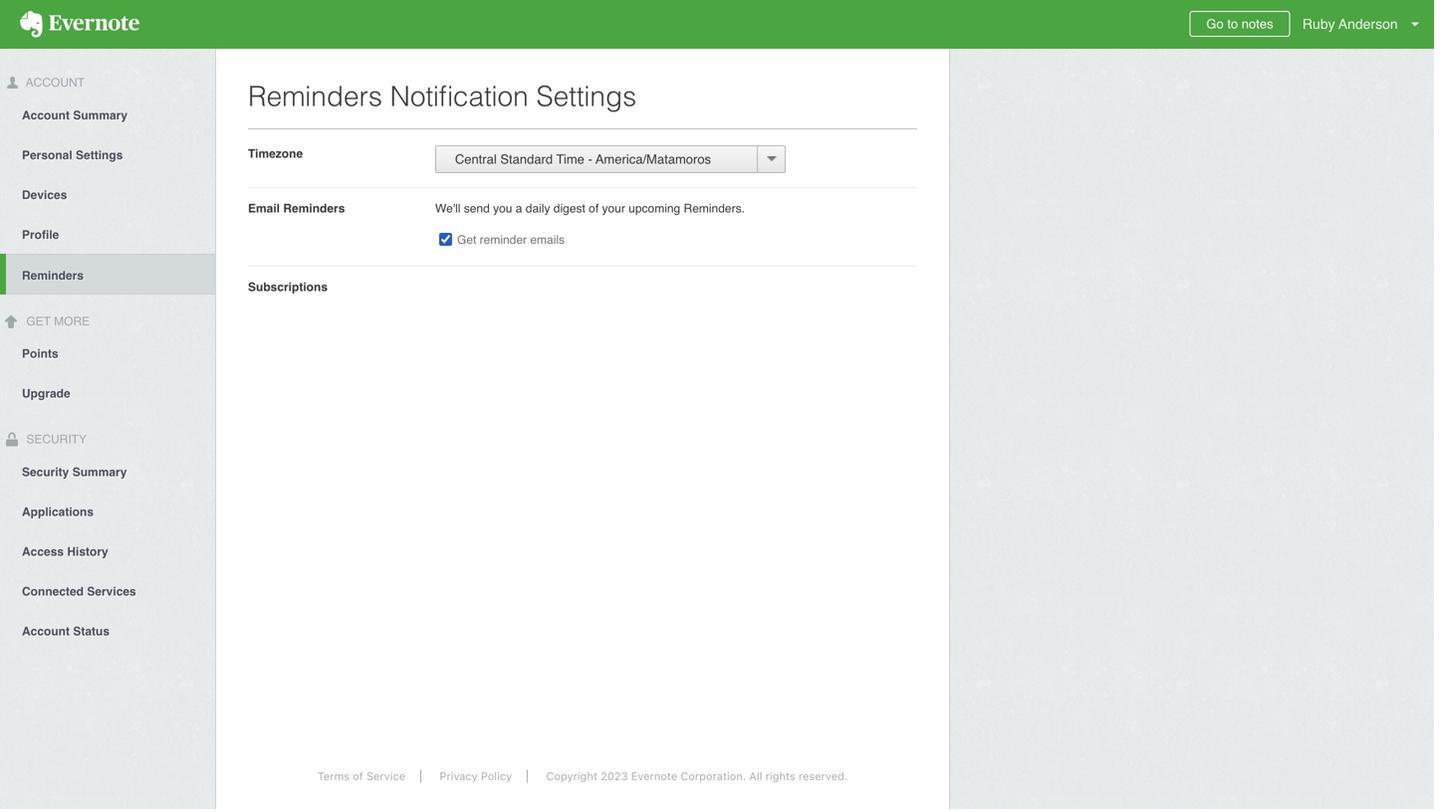 Task type: vqa. For each thing, say whether or not it's contained in the screenshot.
is
no



Task type: locate. For each thing, give the bounding box(es) containing it.
security up applications
[[22, 466, 69, 480]]

0 vertical spatial of
[[589, 202, 599, 216]]

summary for account summary
[[73, 108, 128, 122]]

summary
[[73, 108, 128, 122], [72, 466, 127, 480]]

time
[[556, 152, 585, 167]]

corporation.
[[681, 771, 746, 783]]

of left your at the top
[[589, 202, 599, 216]]

reminders right email
[[283, 202, 345, 216]]

0 vertical spatial summary
[[73, 108, 128, 122]]

reminders up timezone
[[248, 81, 382, 113]]

anderson
[[1339, 16, 1398, 32]]

reminders link
[[6, 254, 215, 295]]

account
[[23, 76, 85, 90], [22, 108, 70, 122], [22, 625, 70, 639]]

account status link
[[0, 611, 215, 651]]

account status
[[22, 625, 110, 639]]

security up security summary
[[23, 433, 87, 447]]

more
[[54, 315, 90, 329]]

go to notes link
[[1190, 11, 1291, 37]]

reminder
[[480, 233, 527, 247]]

0 horizontal spatial of
[[353, 771, 363, 783]]

connected services
[[22, 585, 136, 599]]

summary up applications "link"
[[72, 466, 127, 480]]

reminders down profile
[[22, 269, 84, 283]]

access history
[[22, 545, 108, 559]]

0 vertical spatial security
[[23, 433, 87, 447]]

0 vertical spatial get
[[457, 233, 476, 247]]

0 vertical spatial reminders
[[248, 81, 382, 113]]

we'll send you a daily digest of your upcoming reminders.
[[435, 202, 745, 216]]

rights
[[766, 771, 796, 783]]

access history link
[[0, 531, 215, 571]]

1 vertical spatial summary
[[72, 466, 127, 480]]

1 vertical spatial get
[[26, 315, 51, 329]]

account down "connected"
[[22, 625, 70, 639]]

america/matamoros
[[596, 152, 711, 167]]

privacy policy
[[440, 771, 512, 783]]

points link
[[0, 333, 215, 373]]

we'll
[[435, 202, 461, 216]]

settings up -
[[536, 81, 637, 113]]

1 vertical spatial security
[[22, 466, 69, 480]]

get up points
[[26, 315, 51, 329]]

0 vertical spatial account
[[23, 76, 85, 90]]

settings
[[536, 81, 637, 113], [76, 148, 123, 162]]

get right the get reminder emails checkbox
[[457, 233, 476, 247]]

notification
[[390, 81, 529, 113]]

security for security summary
[[22, 466, 69, 480]]

privacy
[[440, 771, 478, 783]]

personal settings
[[22, 148, 123, 162]]

1 vertical spatial of
[[353, 771, 363, 783]]

of right terms
[[353, 771, 363, 783]]

settings up devices link
[[76, 148, 123, 162]]

reminders
[[248, 81, 382, 113], [283, 202, 345, 216], [22, 269, 84, 283]]

0 vertical spatial settings
[[536, 81, 637, 113]]

go
[[1207, 16, 1224, 31]]

emails
[[530, 233, 565, 247]]

evernote link
[[0, 0, 159, 49]]

0 horizontal spatial settings
[[76, 148, 123, 162]]

reserved.
[[799, 771, 848, 783]]

services
[[87, 585, 136, 599]]

profile link
[[0, 214, 215, 254]]

0 horizontal spatial get
[[26, 315, 51, 329]]

account up account summary
[[23, 76, 85, 90]]

2 vertical spatial reminders
[[22, 269, 84, 283]]

get for get more
[[26, 315, 51, 329]]

get
[[457, 233, 476, 247], [26, 315, 51, 329]]

upgrade link
[[0, 373, 215, 413]]

devices link
[[0, 174, 215, 214]]

upgrade
[[22, 387, 70, 401]]

2 vertical spatial account
[[22, 625, 70, 639]]

account summary link
[[0, 94, 215, 134]]

ruby anderson
[[1303, 16, 1398, 32]]

security
[[23, 433, 87, 447], [22, 466, 69, 480]]

1 horizontal spatial get
[[457, 233, 476, 247]]

account up the personal
[[22, 108, 70, 122]]

get more
[[23, 315, 90, 329]]

1 vertical spatial settings
[[76, 148, 123, 162]]

summary up personal settings link
[[73, 108, 128, 122]]

1 vertical spatial account
[[22, 108, 70, 122]]

evernote
[[631, 771, 678, 783]]

terms of service
[[318, 771, 405, 783]]

of
[[589, 202, 599, 216], [353, 771, 363, 783]]

1 horizontal spatial of
[[589, 202, 599, 216]]

reminders notification settings
[[248, 81, 637, 113]]

connected
[[22, 585, 84, 599]]

reminders.
[[684, 202, 745, 216]]

to
[[1228, 16, 1238, 31]]



Task type: describe. For each thing, give the bounding box(es) containing it.
all
[[749, 771, 763, 783]]

notes
[[1242, 16, 1274, 31]]

1 vertical spatial reminders
[[283, 202, 345, 216]]

ruby anderson link
[[1298, 0, 1434, 49]]

subscriptions
[[248, 280, 328, 294]]

1 horizontal spatial settings
[[536, 81, 637, 113]]

access
[[22, 545, 64, 559]]

history
[[67, 545, 108, 559]]

terms
[[318, 771, 350, 783]]

personal settings link
[[0, 134, 215, 174]]

send
[[464, 202, 490, 216]]

your
[[602, 202, 625, 216]]

account summary
[[22, 108, 128, 122]]

evernote image
[[0, 11, 159, 38]]

timezone
[[248, 147, 303, 161]]

account for account summary
[[22, 108, 70, 122]]

upcoming
[[629, 202, 681, 216]]

get reminder emails
[[457, 233, 565, 247]]

profile
[[22, 228, 59, 242]]

summary for security summary
[[72, 466, 127, 480]]

personal
[[22, 148, 72, 162]]

email reminders
[[248, 202, 345, 216]]

privacy policy link
[[425, 771, 528, 783]]

status
[[73, 625, 110, 639]]

reminders for reminders link
[[22, 269, 84, 283]]

central standard time - america/matamoros
[[444, 152, 711, 167]]

account for account
[[23, 76, 85, 90]]

copyright 2023 evernote corporation. all rights reserved.
[[546, 771, 848, 783]]

2023
[[601, 771, 628, 783]]

-
[[588, 152, 593, 167]]

reminders for reminders notification settings
[[248, 81, 382, 113]]

Get reminder emails checkbox
[[439, 233, 452, 246]]

ruby
[[1303, 16, 1335, 32]]

digest
[[554, 202, 586, 216]]

service
[[366, 771, 405, 783]]

security for security
[[23, 433, 87, 447]]

you
[[493, 202, 512, 216]]

account for account status
[[22, 625, 70, 639]]

a
[[516, 202, 522, 216]]

terms of service link
[[303, 771, 421, 783]]

connected services link
[[0, 571, 215, 611]]

policy
[[481, 771, 512, 783]]

copyright
[[546, 771, 598, 783]]

email
[[248, 202, 280, 216]]

daily
[[526, 202, 550, 216]]

devices
[[22, 188, 67, 202]]

security summary
[[22, 466, 127, 480]]

applications
[[22, 505, 94, 519]]

security summary link
[[0, 452, 215, 491]]

go to notes
[[1207, 16, 1274, 31]]

applications link
[[0, 491, 215, 531]]

points
[[22, 347, 58, 361]]

get for get reminder emails
[[457, 233, 476, 247]]

central
[[455, 152, 497, 167]]

standard
[[500, 152, 553, 167]]



